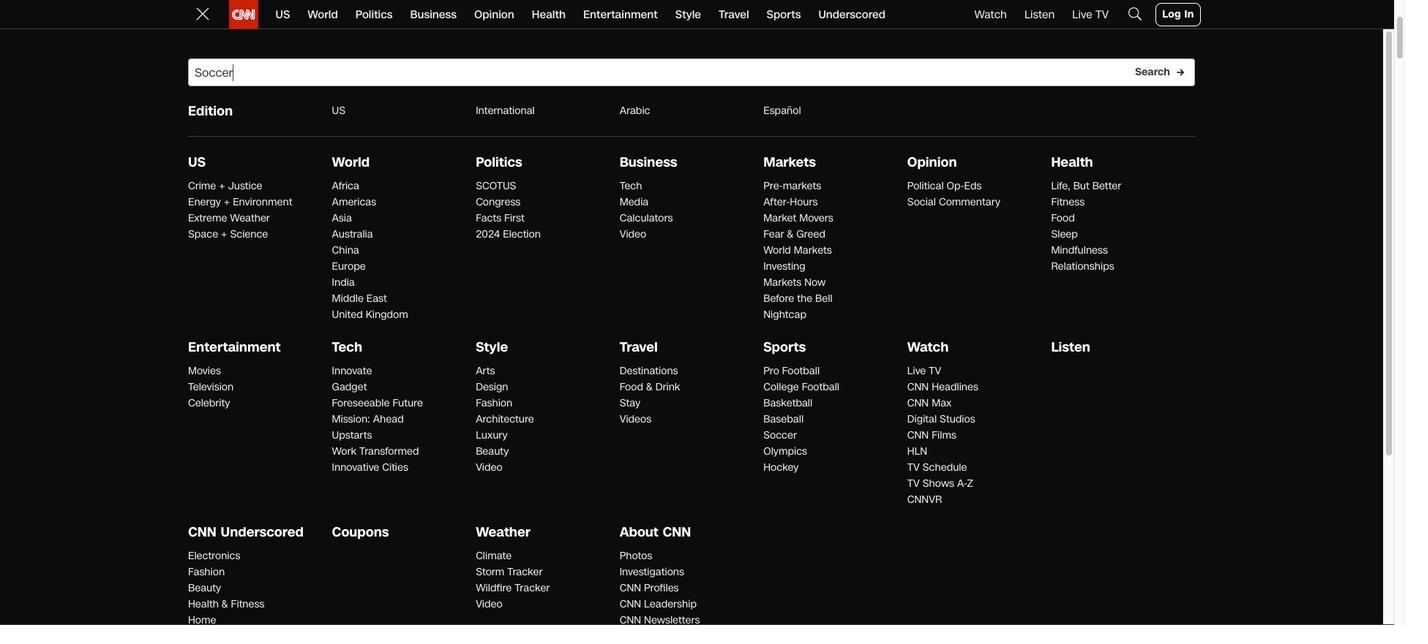 Task type: locate. For each thing, give the bounding box(es) containing it.
united states supreme court associate justice neil gorsuch and his mother, epa director anne gorsuch burford. image
[[703, 91, 943, 227]]

e. jean carroll arrives at the manhattan federal court on wednesday. image
[[194, 159, 686, 436]]

secretary of state antony blinken gets off his plane after his arrival to the cheddi jagan international airport for an official visit to georgetown, guyana, in july 2023. image
[[703, 326, 943, 461]]

None search field
[[188, 59, 1195, 86]]

0 vertical spatial sig video image
[[961, 407, 978, 422]]

progress bar slider
[[961, 225, 1201, 227]]

sig video image
[[961, 407, 978, 422], [211, 550, 229, 564]]

1 vertical spatial sig video image
[[211, 550, 229, 564]]

1 horizontal spatial sig video image
[[961, 407, 978, 422]]



Task type: vqa. For each thing, say whether or not it's contained in the screenshot.
ui arrow right thick image
yes



Task type: describe. For each thing, give the bounding box(es) containing it.
Search text field
[[188, 59, 1195, 86]]

london, england - november 22: catherine, princess of wales during the state banquet at buckingham palace on november 22, 2022 in london, england. this is the first state visit hosted by the uk with king charles iii as monarch, and the first state visit here by a south african leader since 2010. (photo by chris jackson/getty images) image
[[703, 561, 943, 626]]

0 horizontal spatial sig video image
[[211, 550, 229, 564]]

ui arrow right thick image
[[1176, 68, 1185, 76]]

search icon image
[[1127, 5, 1144, 22]]

video player region
[[961, 91, 1201, 227]]

close menu icon image
[[194, 5, 211, 22]]



